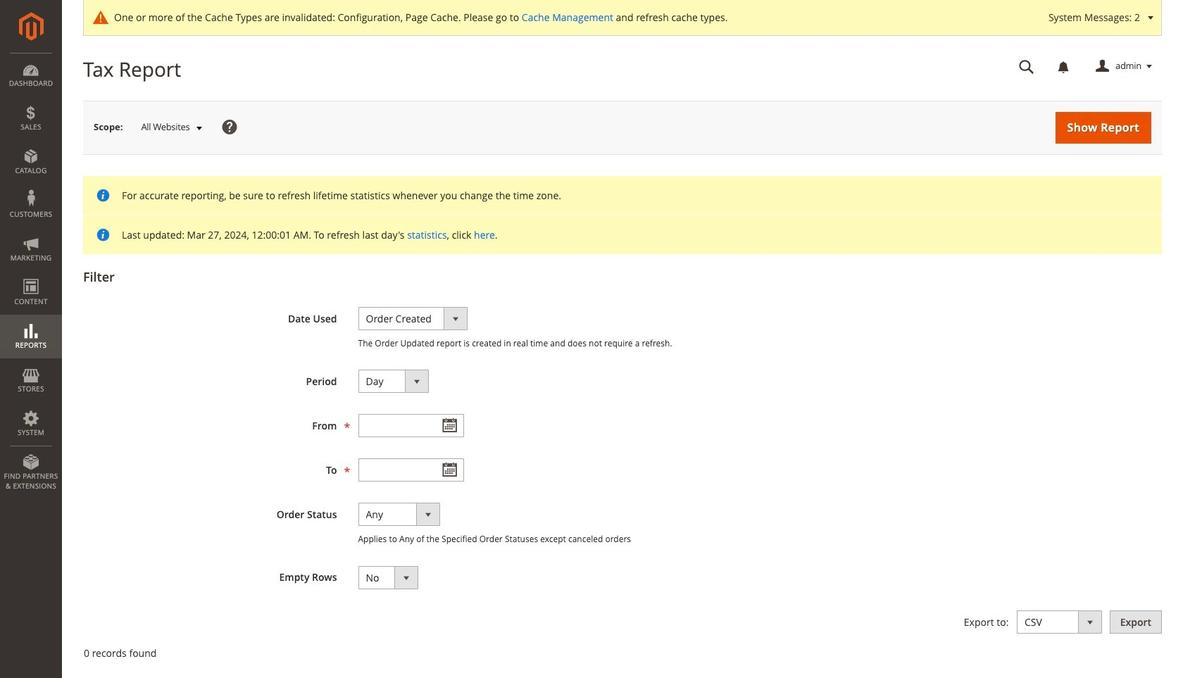 Task type: locate. For each thing, give the bounding box(es) containing it.
None text field
[[1009, 54, 1045, 79], [358, 414, 464, 438], [358, 459, 464, 482], [1009, 54, 1045, 79], [358, 414, 464, 438], [358, 459, 464, 482]]

menu bar
[[0, 53, 62, 498]]



Task type: describe. For each thing, give the bounding box(es) containing it.
magento admin panel image
[[19, 12, 43, 41]]



Task type: vqa. For each thing, say whether or not it's contained in the screenshot.
menu
no



